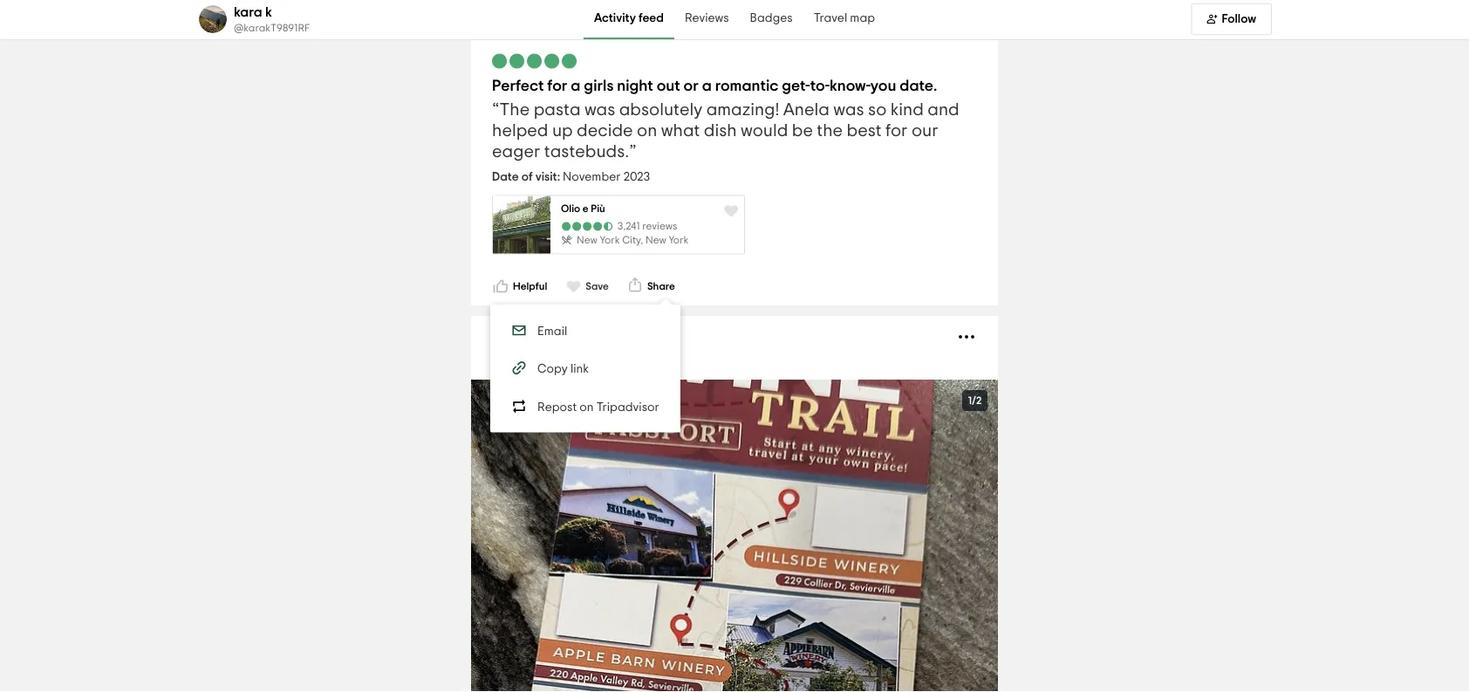 Task type: vqa. For each thing, say whether or not it's contained in the screenshot.
REPOST on the left
yes



Task type: locate. For each thing, give the bounding box(es) containing it.
for up pasta at the top
[[548, 78, 568, 94]]

on down absolutely in the left top of the page
[[637, 122, 657, 139]]

new down reviews
[[646, 236, 667, 246]]

york down reviews
[[669, 236, 689, 246]]

k for kara k karakt9891rf
[[265, 5, 272, 19]]

feed
[[639, 13, 664, 25]]

0 vertical spatial on
[[637, 122, 657, 139]]

the
[[500, 101, 530, 119]]

know-
[[830, 78, 871, 94]]

0 vertical spatial k
[[265, 5, 272, 19]]

copy link
[[538, 363, 589, 376]]

a right or
[[702, 78, 712, 94]]

1 vertical spatial on
[[580, 401, 594, 414]]

kind
[[891, 101, 924, 119]]

follow button
[[1192, 3, 1273, 35]]

0 horizontal spatial kara
[[234, 5, 262, 19]]

0 horizontal spatial was
[[585, 101, 616, 119]]

activity feed link
[[584, 0, 675, 39]]

0 horizontal spatial a
[[571, 78, 581, 94]]

on right repost
[[580, 401, 594, 414]]

for
[[548, 78, 568, 94], [886, 122, 908, 139]]

new
[[577, 236, 598, 246], [646, 236, 667, 246]]

a left girls
[[571, 78, 581, 94]]

2 was from the left
[[834, 101, 865, 119]]

1 york from the left
[[600, 236, 620, 246]]

0 horizontal spatial k
[[265, 5, 272, 19]]

date
[[492, 171, 519, 183]]

1 horizontal spatial york
[[669, 236, 689, 246]]

1 vertical spatial for
[[886, 122, 908, 139]]

1 a from the left
[[571, 78, 581, 94]]

on inside "perfect for a girls night out or a romantic get-to-know-you date. the pasta was absolutely amazing! anela was so kind and helped up decide on what dish would be the best for our eager tastebuds."
[[637, 122, 657, 139]]

k up copy link
[[566, 332, 572, 344]]

pasta
[[534, 101, 581, 119]]

helped
[[492, 122, 549, 139]]

get-
[[782, 78, 811, 94]]

1 horizontal spatial kara
[[539, 332, 563, 344]]

copy
[[538, 363, 568, 376]]

0 vertical spatial kara
[[234, 5, 262, 19]]

reviews link
[[675, 0, 740, 39]]

activity
[[594, 13, 636, 25]]

kara k link
[[539, 332, 572, 344]]

on
[[637, 122, 657, 139], [580, 401, 594, 414]]

girls
[[584, 78, 614, 94]]

be
[[792, 122, 813, 139]]

you
[[871, 78, 897, 94]]

link
[[571, 363, 589, 376]]

0 horizontal spatial york
[[600, 236, 620, 246]]

kara
[[234, 5, 262, 19], [539, 332, 563, 344]]

york left city,
[[600, 236, 620, 246]]

kara up karakt9891rf
[[234, 5, 262, 19]]

new down 'e'
[[577, 236, 598, 246]]

karakt9891rf
[[244, 23, 310, 33]]

kara for kara k
[[539, 332, 563, 344]]

helpful
[[513, 281, 547, 292]]

2 new from the left
[[646, 236, 667, 246]]

travel
[[814, 13, 848, 25]]

1 horizontal spatial on
[[637, 122, 657, 139]]

0 horizontal spatial new
[[577, 236, 598, 246]]

a
[[571, 78, 581, 94], [702, 78, 712, 94]]

e
[[583, 204, 589, 214]]

1 horizontal spatial for
[[886, 122, 908, 139]]

decide
[[577, 122, 633, 139]]

1 horizontal spatial a
[[702, 78, 712, 94]]

1 new from the left
[[577, 236, 598, 246]]

kara inside kara k karakt9891rf
[[234, 5, 262, 19]]

3,241 reviews
[[618, 221, 678, 232]]

travel map
[[814, 13, 876, 25]]

was
[[585, 101, 616, 119], [834, 101, 865, 119]]

1 horizontal spatial was
[[834, 101, 865, 119]]

0 horizontal spatial for
[[548, 78, 568, 94]]

york
[[600, 236, 620, 246], [669, 236, 689, 246]]

k inside kara k karakt9891rf
[[265, 5, 272, 19]]

1
[[969, 396, 972, 406]]

absolutely
[[619, 101, 703, 119]]

1 vertical spatial k
[[566, 332, 572, 344]]

november
[[563, 171, 621, 183]]

reviews
[[685, 13, 729, 25]]

follow
[[1222, 13, 1257, 25]]

kara up copy
[[539, 332, 563, 344]]

kara for kara k karakt9891rf
[[234, 5, 262, 19]]

was down know-
[[834, 101, 865, 119]]

3,241
[[618, 221, 640, 232]]

1 horizontal spatial k
[[566, 332, 572, 344]]

for down kind
[[886, 122, 908, 139]]

k up karakt9891rf
[[265, 5, 272, 19]]

new york city, new york
[[577, 236, 689, 246]]

so
[[869, 101, 887, 119]]

1 horizontal spatial new
[[646, 236, 667, 246]]

was up decide
[[585, 101, 616, 119]]

dish
[[704, 122, 737, 139]]

k
[[265, 5, 272, 19], [566, 332, 572, 344]]

anela
[[784, 101, 830, 119]]

1 vertical spatial kara
[[539, 332, 563, 344]]



Task type: describe. For each thing, give the bounding box(es) containing it.
più
[[591, 204, 605, 214]]

tripadvisor
[[597, 401, 660, 414]]

2 a from the left
[[702, 78, 712, 94]]

or
[[684, 78, 699, 94]]

date.
[[900, 78, 938, 94]]

date of visit: november 2023
[[492, 171, 650, 183]]

out
[[657, 78, 681, 94]]

repost on tripadvisor
[[538, 401, 660, 414]]

1 / 2
[[969, 396, 982, 406]]

reviews
[[643, 221, 678, 232]]

save
[[586, 281, 609, 292]]

activity feed
[[594, 13, 664, 25]]

perfect for a girls night out or a romantic get-to-know-you date. the pasta was absolutely amazing! anela was so kind and helped up decide on what dish would be the best for our eager tastebuds.
[[492, 78, 960, 160]]

to-
[[811, 78, 830, 94]]

best
[[847, 122, 882, 139]]

email
[[538, 325, 568, 338]]

would
[[741, 122, 788, 139]]

kara k karakt9891rf
[[234, 5, 310, 33]]

1 was from the left
[[585, 101, 616, 119]]

and
[[928, 101, 960, 119]]

share
[[648, 281, 675, 292]]

perfect
[[492, 78, 544, 94]]

olio e più
[[561, 204, 605, 214]]

save button
[[565, 278, 609, 295]]

badges link
[[740, 0, 804, 39]]

romantic
[[715, 78, 779, 94]]

of
[[522, 171, 533, 183]]

map
[[850, 13, 876, 25]]

what
[[661, 122, 700, 139]]

visit:
[[536, 171, 560, 183]]

/
[[972, 396, 977, 406]]

badges
[[750, 13, 793, 25]]

the
[[817, 122, 843, 139]]

night
[[617, 78, 654, 94]]

2 york from the left
[[669, 236, 689, 246]]

tastebuds.
[[544, 143, 630, 160]]

2
[[977, 396, 982, 406]]

eager
[[492, 143, 541, 160]]

amazing!
[[707, 101, 780, 119]]

repost
[[538, 401, 577, 414]]

city,
[[622, 236, 643, 246]]

kara k
[[539, 332, 572, 344]]

travel map link
[[804, 0, 886, 39]]

0 horizontal spatial on
[[580, 401, 594, 414]]

2023
[[624, 171, 650, 183]]

olio
[[561, 204, 581, 214]]

up
[[552, 122, 573, 139]]

0 vertical spatial for
[[548, 78, 568, 94]]

k for kara k
[[566, 332, 572, 344]]

our
[[912, 122, 939, 139]]



